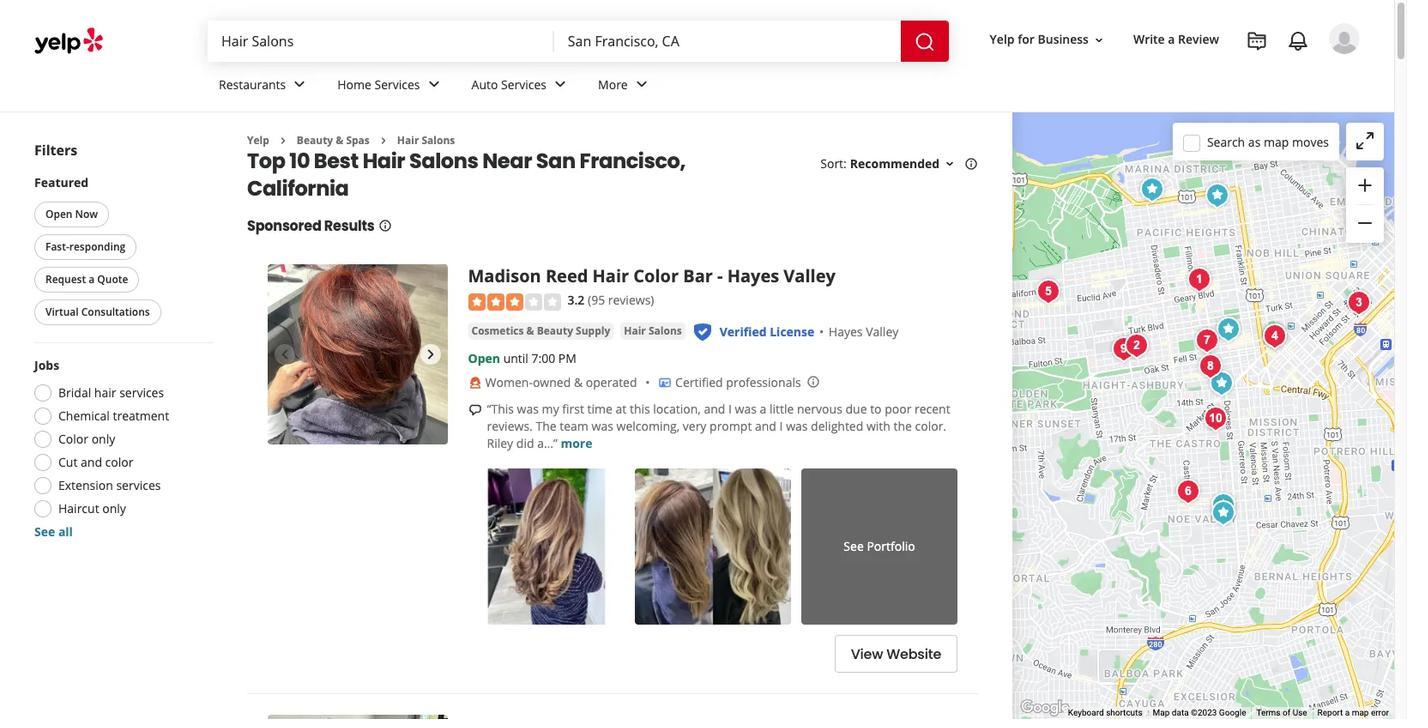 Task type: vqa. For each thing, say whether or not it's contained in the screenshot.
'Mobile'
no



Task type: locate. For each thing, give the bounding box(es) containing it.
map for error
[[1352, 708, 1369, 718]]

& inside button
[[527, 323, 534, 338]]

next image
[[420, 344, 441, 365]]

0 horizontal spatial color
[[58, 431, 88, 447]]

color up cut
[[58, 431, 88, 447]]

only for haircut only
[[102, 500, 126, 517]]

steel + lacquer image
[[1258, 319, 1292, 353]]

beauty inside button
[[537, 323, 573, 338]]

& down pm
[[574, 374, 583, 391]]

1 horizontal spatial map
[[1352, 708, 1369, 718]]

0 vertical spatial only
[[92, 431, 115, 447]]

delighted
[[811, 418, 864, 434]]

1 horizontal spatial hair salons link
[[621, 323, 685, 340]]

10
[[289, 147, 310, 175]]

yelp left for
[[990, 31, 1015, 48]]

0 horizontal spatial none field
[[221, 32, 540, 51]]

verified
[[720, 323, 767, 340]]

see all
[[34, 523, 73, 540]]

services
[[375, 76, 420, 92], [501, 76, 547, 92]]

open
[[45, 207, 72, 221], [468, 350, 500, 366]]

nervous
[[797, 401, 843, 417]]

1 horizontal spatial color
[[634, 265, 679, 288]]

services right home
[[375, 76, 420, 92]]

yelp for yelp for business
[[990, 31, 1015, 48]]

see left all on the bottom of the page
[[34, 523, 55, 540]]

16 chevron down v2 image
[[1092, 33, 1106, 47], [943, 157, 957, 171]]

24 chevron down v2 image inside home services link
[[424, 74, 444, 95]]

2 horizontal spatial 24 chevron down v2 image
[[631, 74, 652, 95]]

16 chevron down v2 image inside yelp for business button
[[1092, 33, 1106, 47]]

only down the extension services
[[102, 500, 126, 517]]

little sparrow salon & barber image
[[1120, 328, 1154, 363]]

yelp for yelp link
[[247, 133, 269, 148]]

16 chevron down v2 image for recommended
[[943, 157, 957, 171]]

i up prompt
[[729, 401, 732, 417]]

restaurants link
[[205, 62, 324, 112]]

1 vertical spatial hayes
[[829, 323, 863, 340]]

a right report
[[1345, 708, 1350, 718]]

2 horizontal spatial and
[[755, 418, 777, 434]]

fast-responding
[[45, 239, 125, 254]]

see inside "option group"
[[34, 523, 55, 540]]

b parlor image
[[1198, 401, 1233, 436]]

0 vertical spatial color
[[634, 265, 679, 288]]

group
[[1346, 167, 1384, 243]]

and right cut
[[81, 454, 102, 470]]

0 vertical spatial map
[[1264, 133, 1289, 150]]

lisa's lash image
[[1206, 496, 1241, 530]]

salons left 24 verified filled v2 icon
[[649, 323, 682, 338]]

more link
[[561, 435, 593, 451]]

1 horizontal spatial none field
[[568, 32, 887, 51]]

16 women owned v2 image
[[468, 376, 482, 390]]

16 chevron right v2 image
[[377, 134, 390, 147]]

0 horizontal spatial hair salons
[[397, 133, 455, 148]]

salt salon image
[[1107, 332, 1141, 366]]

top 10 best hair salons near san francisco, california
[[247, 147, 686, 203]]

1 horizontal spatial 16 chevron down v2 image
[[1092, 33, 1106, 47]]

hair right best
[[363, 147, 405, 175]]

chemical treatment
[[58, 408, 169, 424]]

au natural skin rejuvenation center image
[[268, 715, 448, 719]]

see all button
[[34, 523, 73, 540]]

0 horizontal spatial &
[[336, 133, 344, 148]]

a inside button
[[89, 272, 95, 287]]

salons left near
[[409, 147, 478, 175]]

open left now
[[45, 207, 72, 221]]

this
[[630, 401, 650, 417]]

hair salons inside hair salons button
[[624, 323, 682, 338]]

recommended
[[850, 156, 940, 172]]

©2023
[[1191, 708, 1217, 718]]

1 horizontal spatial yelp
[[990, 31, 1015, 48]]

beauty right 16 chevron right v2 icon
[[297, 133, 333, 148]]

0 horizontal spatial and
[[81, 454, 102, 470]]

1 vertical spatial hair salons
[[624, 323, 682, 338]]

1 vertical spatial i
[[780, 418, 783, 434]]

0 horizontal spatial services
[[375, 76, 420, 92]]

map left 'error'
[[1352, 708, 1369, 718]]

and down little at the right bottom
[[755, 418, 777, 434]]

haircut only
[[58, 500, 126, 517]]

None search field
[[208, 21, 952, 62]]

3.2 star rating image
[[468, 293, 561, 310]]

24 chevron down v2 image
[[424, 74, 444, 95], [550, 74, 571, 95], [631, 74, 652, 95]]

None field
[[221, 32, 540, 51], [568, 32, 887, 51]]

0 vertical spatial beauty
[[297, 133, 333, 148]]

1 horizontal spatial open
[[468, 350, 500, 366]]

cosmetics & beauty supply link
[[468, 323, 614, 340]]

only up 'cut and color'
[[92, 431, 115, 447]]

my
[[542, 401, 559, 417]]

0 horizontal spatial 16 chevron down v2 image
[[943, 157, 957, 171]]

16 speech v2 image
[[468, 403, 482, 417]]

0 horizontal spatial i
[[729, 401, 732, 417]]

hair salons down reviews)
[[624, 323, 682, 338]]

0 horizontal spatial yelp
[[247, 133, 269, 148]]

salons inside button
[[649, 323, 682, 338]]

featured group
[[31, 174, 213, 329]]

1 vertical spatial yelp
[[247, 133, 269, 148]]

0 vertical spatial open
[[45, 207, 72, 221]]

nepenji japan center beauty clinic image
[[1182, 262, 1217, 296]]

option group containing jobs
[[29, 357, 213, 541]]

hair down reviews)
[[624, 323, 646, 338]]

1 horizontal spatial valley
[[866, 323, 899, 340]]

1 horizontal spatial hair salons
[[624, 323, 682, 338]]

none field up home services
[[221, 32, 540, 51]]

little
[[770, 401, 794, 417]]

zoom out image
[[1355, 213, 1376, 234]]

ml hair studio image
[[1200, 178, 1235, 212]]

and
[[704, 401, 725, 417], [755, 418, 777, 434], [81, 454, 102, 470]]

1 vertical spatial map
[[1352, 708, 1369, 718]]

yelp inside yelp for business button
[[990, 31, 1015, 48]]

2 horizontal spatial &
[[574, 374, 583, 391]]

1 vertical spatial beauty
[[537, 323, 573, 338]]

see for see all
[[34, 523, 55, 540]]

only
[[92, 431, 115, 447], [102, 500, 126, 517]]

map
[[1264, 133, 1289, 150], [1352, 708, 1369, 718]]

& for spas
[[336, 133, 344, 148]]

24 chevron down v2 image for more
[[631, 74, 652, 95]]

1 vertical spatial &
[[527, 323, 534, 338]]

terms of use link
[[1257, 708, 1308, 718]]

women-owned & operated
[[485, 374, 637, 391]]

info icon image
[[806, 375, 820, 389], [806, 375, 820, 389]]

cosmetics & beauty supply
[[472, 323, 610, 338]]

2 vertical spatial &
[[574, 374, 583, 391]]

2 services from the left
[[501, 76, 547, 92]]

hong kong mona hair studio image
[[1031, 274, 1065, 309]]

salons inside top 10 best hair salons near san francisco, california
[[409, 147, 478, 175]]

16 chevron down v2 image right 'business' on the top right of page
[[1092, 33, 1106, 47]]

services
[[119, 384, 164, 401], [116, 477, 161, 493]]

hair up 3.2 (95 reviews) on the top of page
[[593, 265, 629, 288]]

0 horizontal spatial hair salons link
[[397, 133, 455, 148]]

keyboard
[[1068, 708, 1104, 718]]

near
[[482, 147, 532, 175]]

16 chevron down v2 image for yelp for business
[[1092, 33, 1106, 47]]

hair salons link down reviews)
[[621, 323, 685, 340]]

& up open until 7:00 pm
[[527, 323, 534, 338]]

valley up to on the bottom of page
[[866, 323, 899, 340]]

now
[[75, 207, 98, 221]]

see inside see portfolio link
[[844, 538, 864, 555]]

24 verified filled v2 image
[[692, 322, 713, 342]]

0 vertical spatial valley
[[784, 265, 836, 288]]

open up 16 women owned v2 image at the bottom of page
[[468, 350, 500, 366]]

the
[[894, 418, 912, 434]]

1 horizontal spatial beauty
[[537, 323, 573, 338]]

0 vertical spatial hair salons link
[[397, 133, 455, 148]]

2 vertical spatial and
[[81, 454, 102, 470]]

1 24 chevron down v2 image from the left
[[424, 74, 444, 95]]

sponsored results
[[247, 217, 375, 236]]

1 vertical spatial color
[[58, 431, 88, 447]]

verified license
[[720, 323, 815, 340]]

1 vertical spatial only
[[102, 500, 126, 517]]

report a map error
[[1318, 708, 1389, 718]]

hayes right the 'license'
[[829, 323, 863, 340]]

search
[[1207, 133, 1245, 150]]

services down 'color'
[[116, 477, 161, 493]]

results
[[324, 217, 375, 236]]

map region
[[982, 52, 1407, 719]]

reviews.
[[487, 418, 533, 434]]

open until 7:00 pm
[[468, 350, 577, 366]]

services right auto
[[501, 76, 547, 92]]

map
[[1153, 708, 1170, 718]]

2 24 chevron down v2 image from the left
[[550, 74, 571, 95]]

color up reviews)
[[634, 265, 679, 288]]

and up prompt
[[704, 401, 725, 417]]

color only
[[58, 431, 115, 447]]

yelp left 16 chevron right v2 icon
[[247, 133, 269, 148]]

1 horizontal spatial &
[[527, 323, 534, 338]]

0 horizontal spatial map
[[1264, 133, 1289, 150]]

bridal hair services
[[58, 384, 164, 401]]

0 horizontal spatial open
[[45, 207, 72, 221]]

more
[[598, 76, 628, 92]]

24 chevron down v2 image for auto services
[[550, 74, 571, 95]]

auto services
[[472, 76, 547, 92]]

2 none field from the left
[[568, 32, 887, 51]]

24 chevron down v2 image inside auto services link
[[550, 74, 571, 95]]

option group
[[29, 357, 213, 541]]

3 24 chevron down v2 image from the left
[[631, 74, 652, 95]]

1 vertical spatial hair salons link
[[621, 323, 685, 340]]

hair inside top 10 best hair salons near san francisco, california
[[363, 147, 405, 175]]

a left 'quote'
[[89, 272, 95, 287]]

was down time
[[592, 418, 613, 434]]

0 vertical spatial 16 chevron down v2 image
[[1092, 33, 1106, 47]]

a for request
[[89, 272, 95, 287]]

home services link
[[324, 62, 458, 112]]

0 horizontal spatial see
[[34, 523, 55, 540]]

for
[[1018, 31, 1035, 48]]

hair
[[397, 133, 419, 148], [363, 147, 405, 175], [593, 265, 629, 288], [624, 323, 646, 338]]

0 horizontal spatial 24 chevron down v2 image
[[424, 74, 444, 95]]

write
[[1134, 31, 1165, 48]]

1 none field from the left
[[221, 32, 540, 51]]

map right as
[[1264, 133, 1289, 150]]

hair salons button
[[621, 323, 685, 340]]

0 vertical spatial &
[[336, 133, 344, 148]]

to
[[870, 401, 882, 417]]

24 chevron down v2 image right the more
[[631, 74, 652, 95]]

valley up the 'license'
[[784, 265, 836, 288]]

24 chevron down v2 image for home services
[[424, 74, 444, 95]]

beauty
[[297, 133, 333, 148], [537, 323, 573, 338]]

a left little at the right bottom
[[760, 401, 767, 417]]

hair salons right 16 chevron right v2 image
[[397, 133, 455, 148]]

steel + lacquer image
[[1258, 319, 1292, 353]]

& left spas
[[336, 133, 344, 148]]

0 vertical spatial i
[[729, 401, 732, 417]]

0 vertical spatial hayes
[[727, 265, 779, 288]]

request a quote
[[45, 272, 128, 287]]

as
[[1248, 133, 1261, 150]]

search as map moves
[[1207, 133, 1329, 150]]

report a map error link
[[1318, 708, 1389, 718]]

shortcuts
[[1106, 708, 1143, 718]]

user actions element
[[976, 21, 1384, 127]]

was down little at the right bottom
[[786, 418, 808, 434]]

quote
[[97, 272, 128, 287]]

keyboard shortcuts button
[[1068, 707, 1143, 719]]

1 vertical spatial valley
[[866, 323, 899, 340]]

1 horizontal spatial services
[[501, 76, 547, 92]]

beauty up '7:00'
[[537, 323, 573, 338]]

16 chevron down v2 image inside recommended dropdown button
[[943, 157, 957, 171]]

madison reed hair color bar - hayes valley image
[[268, 265, 448, 444], [1211, 312, 1246, 346]]

fast-responding button
[[34, 234, 137, 260]]

&
[[336, 133, 344, 148], [527, 323, 534, 338], [574, 374, 583, 391]]

hayes right - at the right top of page
[[727, 265, 779, 288]]

operated
[[586, 374, 637, 391]]

madison
[[468, 265, 541, 288]]

0 vertical spatial yelp
[[990, 31, 1015, 48]]

1 vertical spatial open
[[468, 350, 500, 366]]

hair salons link right 16 chevron right v2 image
[[397, 133, 455, 148]]

virtual consultations button
[[34, 300, 161, 325]]

16 info v2 image
[[965, 157, 978, 171]]

best
[[314, 147, 359, 175]]

see left portfolio
[[844, 538, 864, 555]]

services up treatment
[[119, 384, 164, 401]]

a
[[1168, 31, 1175, 48], [89, 272, 95, 287], [760, 401, 767, 417], [1345, 708, 1350, 718]]

salon baobao image
[[1205, 366, 1239, 400]]

recent
[[915, 401, 951, 417]]

24 chevron down v2 image left auto
[[424, 74, 444, 95]]

a for write
[[1168, 31, 1175, 48]]

1 services from the left
[[375, 76, 420, 92]]

1 horizontal spatial 24 chevron down v2 image
[[550, 74, 571, 95]]

1 vertical spatial 16 chevron down v2 image
[[943, 157, 957, 171]]

beauty & spas
[[297, 133, 370, 148]]

16 chevron down v2 image left 16 info v2 image
[[943, 157, 957, 171]]

0 vertical spatial and
[[704, 401, 725, 417]]

1 horizontal spatial see
[[844, 538, 864, 555]]

1 horizontal spatial hayes
[[829, 323, 863, 340]]

hayes
[[727, 265, 779, 288], [829, 323, 863, 340]]

24 chevron down v2 image inside more link
[[631, 74, 652, 95]]

google image
[[1017, 697, 1074, 719]]

certified professionals
[[675, 374, 801, 391]]

0 horizontal spatial beauty
[[297, 133, 333, 148]]

24 chevron down v2 image
[[289, 74, 310, 95]]

i down little at the right bottom
[[780, 418, 783, 434]]

none field up 'business categories' element
[[568, 32, 887, 51]]

24 chevron down v2 image right auto services
[[550, 74, 571, 95]]

open inside open now button
[[45, 207, 72, 221]]

women-
[[485, 374, 533, 391]]

a right write
[[1168, 31, 1175, 48]]



Task type: describe. For each thing, give the bounding box(es) containing it.
riley
[[487, 435, 513, 451]]

due
[[846, 401, 867, 417]]

auto services link
[[458, 62, 584, 112]]

sort:
[[821, 156, 847, 172]]

verified license button
[[720, 323, 815, 340]]

supply
[[576, 323, 610, 338]]

california
[[247, 175, 349, 203]]

see for see portfolio
[[844, 538, 864, 555]]

sponsored
[[247, 217, 321, 236]]

brad k. image
[[1329, 23, 1360, 54]]

color
[[105, 454, 133, 470]]

studio estrada image
[[1193, 349, 1228, 383]]

open now
[[45, 207, 98, 221]]

open for open now
[[45, 207, 72, 221]]

all
[[58, 523, 73, 540]]

professionals
[[726, 374, 801, 391]]

and inside "option group"
[[81, 454, 102, 470]]

website
[[887, 644, 942, 664]]

open for open until 7:00 pm
[[468, 350, 500, 366]]

Find text field
[[221, 32, 540, 51]]

was up prompt
[[735, 401, 757, 417]]

salons right 16 chevron right v2 image
[[422, 133, 455, 148]]

map data ©2023 google
[[1153, 708, 1246, 718]]

extension
[[58, 477, 113, 493]]

bridal
[[58, 384, 91, 401]]

consultations
[[81, 305, 150, 319]]

hair inside button
[[624, 323, 646, 338]]

home
[[337, 76, 372, 92]]

expand map image
[[1355, 130, 1376, 151]]

time
[[587, 401, 613, 417]]

0 horizontal spatial hayes
[[727, 265, 779, 288]]

hair right 16 chevron right v2 image
[[397, 133, 419, 148]]

none field find
[[221, 32, 540, 51]]

7:00
[[532, 350, 555, 366]]

use
[[1293, 708, 1308, 718]]

welcoming,
[[617, 418, 680, 434]]

code salon image
[[1342, 285, 1376, 320]]

0 horizontal spatial valley
[[784, 265, 836, 288]]

a for report
[[1345, 708, 1350, 718]]

lombard beauty salon image
[[1135, 172, 1169, 206]]

until
[[503, 350, 529, 366]]

1 horizontal spatial and
[[704, 401, 725, 417]]

none field near
[[568, 32, 887, 51]]

data
[[1172, 708, 1189, 718]]

episode salon & spa image
[[1206, 488, 1241, 522]]

license
[[770, 323, 815, 340]]

0 vertical spatial services
[[119, 384, 164, 401]]

google
[[1219, 708, 1246, 718]]

previous image
[[275, 344, 295, 365]]

Near text field
[[568, 32, 887, 51]]

david james image
[[1190, 323, 1224, 357]]

cosmetics & beauty supply button
[[468, 323, 614, 340]]

1 horizontal spatial madison reed hair color bar - hayes valley image
[[1211, 312, 1246, 346]]

portfolio
[[867, 538, 915, 555]]

very
[[683, 418, 707, 434]]

recommended button
[[850, 156, 957, 172]]

jobs
[[34, 357, 59, 373]]

haircut
[[58, 500, 99, 517]]

slideshow element
[[268, 265, 448, 444]]

virtual consultations
[[45, 305, 150, 319]]

prompt
[[710, 418, 752, 434]]

first
[[562, 401, 584, 417]]

more link
[[584, 62, 666, 112]]

notifications image
[[1288, 31, 1309, 51]]

keyboard shortcuts
[[1068, 708, 1143, 718]]

business
[[1038, 31, 1089, 48]]

0 vertical spatial hair salons
[[397, 133, 455, 148]]

salon mio mio image
[[1171, 474, 1205, 508]]

"this was my first time at this location, and i was a little nervous due to poor recent reviews. the team was welcoming, very prompt and i was delighted with the color. riley did a…"
[[487, 401, 951, 451]]

& for beauty
[[527, 323, 534, 338]]

the
[[536, 418, 557, 434]]

was left my
[[517, 401, 539, 417]]

owned
[[533, 374, 571, 391]]

home services
[[337, 76, 420, 92]]

request
[[45, 272, 86, 287]]

color.
[[915, 418, 947, 434]]

top
[[247, 147, 285, 175]]

auto
[[472, 76, 498, 92]]

1 vertical spatial and
[[755, 418, 777, 434]]

0 horizontal spatial madison reed hair color bar - hayes valley image
[[268, 265, 448, 444]]

map for moves
[[1264, 133, 1289, 150]]

services for home services
[[375, 76, 420, 92]]

16 info v2 image
[[378, 219, 392, 233]]

reviews)
[[608, 292, 654, 308]]

1 horizontal spatial i
[[780, 418, 783, 434]]

search image
[[914, 31, 935, 52]]

certified
[[675, 374, 723, 391]]

pm
[[559, 350, 577, 366]]

3.2
[[568, 292, 585, 308]]

write a review link
[[1127, 24, 1226, 55]]

cosmetics
[[472, 323, 524, 338]]

with
[[867, 418, 891, 434]]

16 chevron right v2 image
[[276, 134, 290, 147]]

request a quote button
[[34, 267, 139, 293]]

filters
[[34, 141, 77, 160]]

bar
[[683, 265, 713, 288]]

hair
[[94, 384, 116, 401]]

cut and color
[[58, 454, 133, 470]]

projects image
[[1247, 31, 1268, 51]]

madison reed hair color bar - hayes valley
[[468, 265, 836, 288]]

services for auto services
[[501, 76, 547, 92]]

zoom in image
[[1355, 175, 1376, 195]]

16 certified professionals v2 image
[[658, 376, 672, 390]]

(95
[[588, 292, 605, 308]]

of
[[1283, 708, 1291, 718]]

a inside "this was my first time at this location, and i was a little nervous due to poor recent reviews. the team was welcoming, very prompt and i was delighted with the color. riley did a…"
[[760, 401, 767, 417]]

see portfolio link
[[801, 469, 958, 625]]

extension services
[[58, 477, 161, 493]]

view website
[[851, 644, 942, 664]]

view website link
[[835, 635, 958, 673]]

madison reed hair color bar - hayes valley link
[[468, 265, 836, 288]]

business categories element
[[205, 62, 1360, 112]]

view
[[851, 644, 883, 664]]

error
[[1371, 708, 1389, 718]]

san
[[536, 147, 576, 175]]

see portfolio
[[844, 538, 915, 555]]

a…"
[[537, 435, 558, 451]]

restaurants
[[219, 76, 286, 92]]

only for color only
[[92, 431, 115, 447]]

yelp for business button
[[983, 24, 1113, 55]]

more
[[561, 435, 593, 451]]

color inside "option group"
[[58, 431, 88, 447]]

spas
[[346, 133, 370, 148]]

yelp link
[[247, 133, 269, 148]]

terms
[[1257, 708, 1281, 718]]

1 vertical spatial services
[[116, 477, 161, 493]]

virtual
[[45, 305, 79, 319]]



